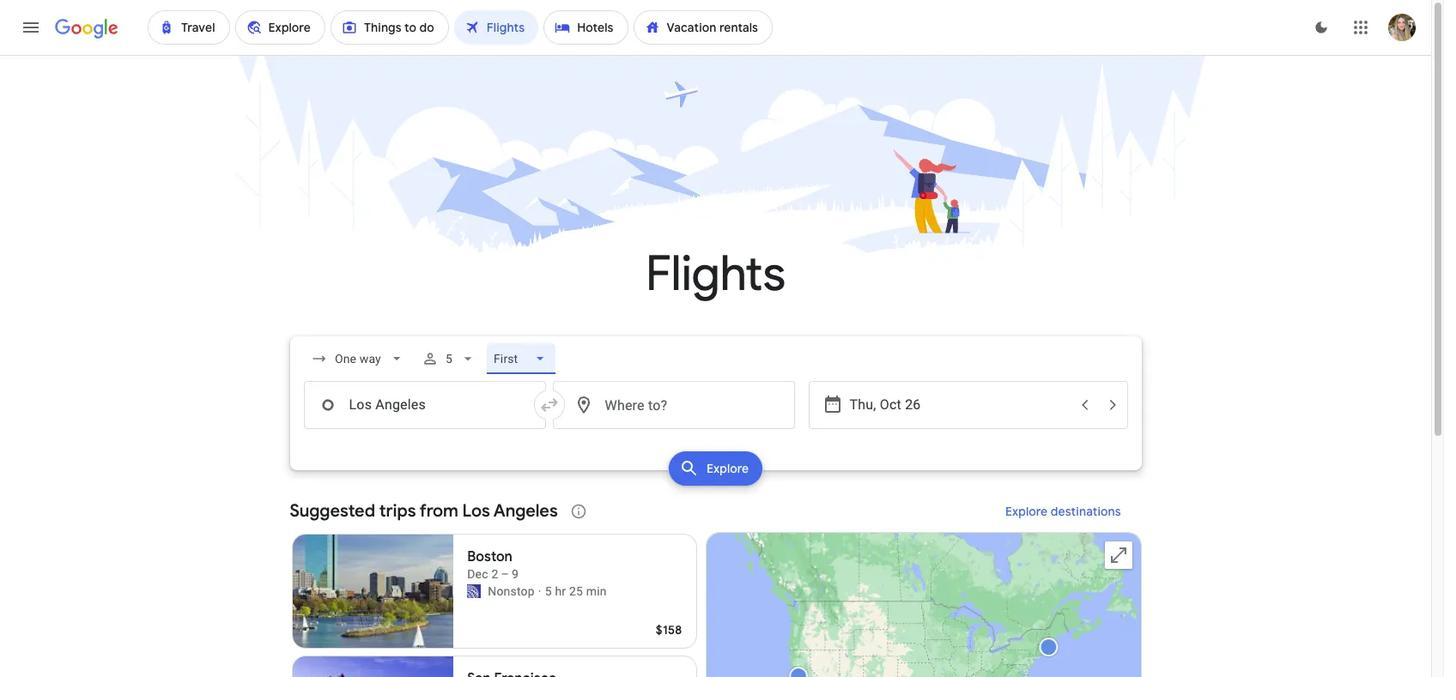 Task type: locate. For each thing, give the bounding box(es) containing it.
Departure text field
[[850, 382, 1070, 428]]

None text field
[[304, 381, 546, 429]]

0 horizontal spatial explore
[[707, 461, 749, 477]]

boston
[[467, 549, 513, 566]]

explore for explore
[[707, 461, 749, 477]]

explore for explore destinations
[[1005, 504, 1048, 520]]

change appearance image
[[1301, 7, 1342, 48]]

5 hr 25 min
[[545, 585, 607, 599]]

0 vertical spatial explore
[[707, 461, 749, 477]]

25
[[569, 585, 583, 599]]

nonstop
[[488, 585, 535, 599]]

boston dec 2 – 9
[[467, 549, 519, 581]]

destinations
[[1051, 504, 1121, 520]]

explore inside 'button'
[[1005, 504, 1048, 520]]

flights
[[646, 244, 786, 305]]

explore left destinations
[[1005, 504, 1048, 520]]

2 – 9
[[492, 568, 519, 581]]

explore
[[707, 461, 749, 477], [1005, 504, 1048, 520]]

from
[[420, 501, 458, 522]]

explore button
[[669, 452, 763, 486]]

1 horizontal spatial 5
[[545, 585, 552, 599]]

 image
[[538, 583, 542, 600]]

1 horizontal spatial explore
[[1005, 504, 1048, 520]]

explore inside button
[[707, 461, 749, 477]]

explore down where to? text field
[[707, 461, 749, 477]]

None field
[[304, 343, 412, 374], [487, 343, 556, 374], [304, 343, 412, 374], [487, 343, 556, 374]]

5
[[446, 352, 453, 366], [545, 585, 552, 599]]

5 button
[[415, 338, 484, 380]]

angeles
[[494, 501, 558, 522]]

los
[[462, 501, 490, 522]]

0 vertical spatial 5
[[446, 352, 453, 366]]

0 horizontal spatial 5
[[446, 352, 453, 366]]

explore destinations
[[1005, 504, 1121, 520]]

158 US dollars text field
[[656, 623, 682, 638]]

suggested trips from los angeles region
[[290, 491, 1142, 678]]

5 inside suggested trips from los angeles region
[[545, 585, 552, 599]]

1 vertical spatial 5
[[545, 585, 552, 599]]

5 inside popup button
[[446, 352, 453, 366]]

1 vertical spatial explore
[[1005, 504, 1048, 520]]



Task type: describe. For each thing, give the bounding box(es) containing it.
suggested trips from los angeles
[[290, 501, 558, 522]]

5 for 5 hr 25 min
[[545, 585, 552, 599]]

5 for 5
[[446, 352, 453, 366]]

Flight search field
[[276, 337, 1155, 491]]

hr
[[555, 585, 566, 599]]

dec
[[467, 568, 488, 581]]

trips
[[379, 501, 416, 522]]

main menu image
[[21, 17, 41, 38]]

suggested
[[290, 501, 375, 522]]

$158
[[656, 623, 682, 638]]

Where to? text field
[[553, 381, 795, 429]]

explore destinations button
[[985, 491, 1142, 532]]

min
[[586, 585, 607, 599]]

united image
[[467, 585, 481, 599]]



Task type: vqa. For each thing, say whether or not it's contained in the screenshot.
Show Street View coverage image
no



